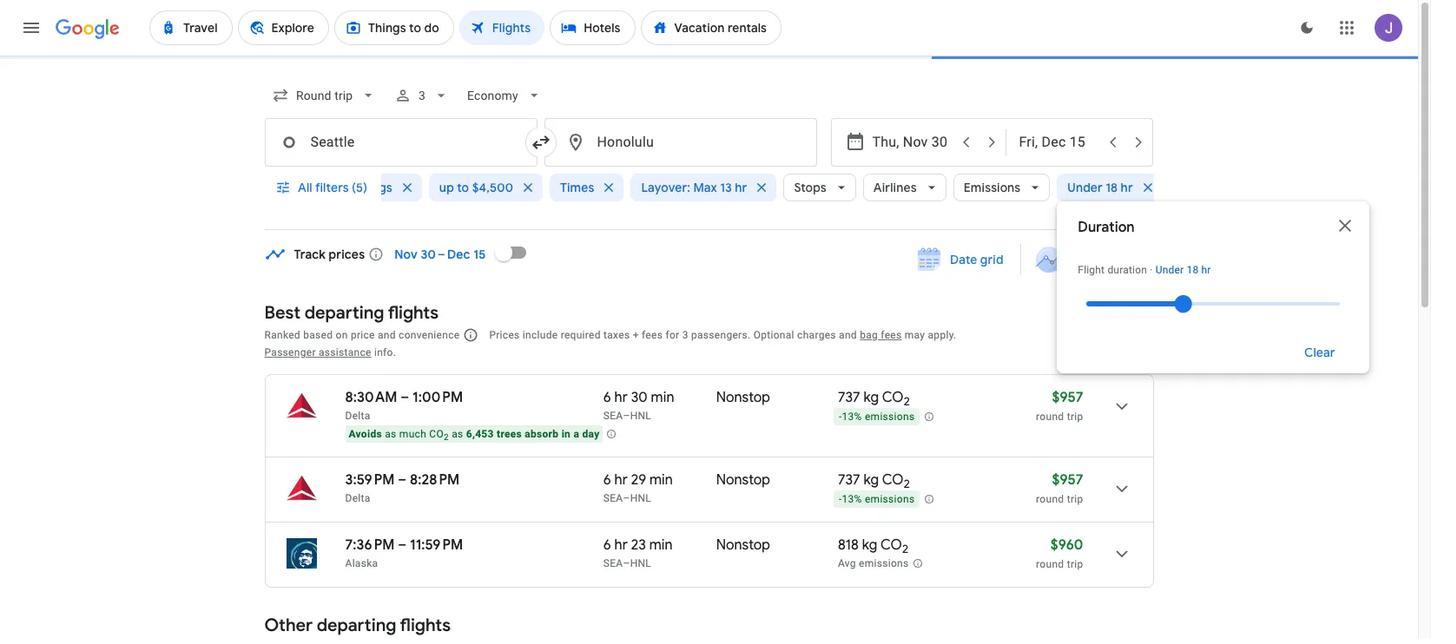 Task type: vqa. For each thing, say whether or not it's contained in the screenshot.
Delta within the 8:30 AM – 1:00 PM Delta
yes



Task type: describe. For each thing, give the bounding box(es) containing it.
818 kg co 2
[[838, 537, 909, 557]]

leaves seattle-tacoma international airport at 7:36 pm on thursday, november 30 and arrives at daniel k. inouye international airport at 11:59 pm on thursday, november 30. element
[[345, 537, 463, 554]]

6,453
[[466, 428, 494, 441]]

nonstop for 6 hr 30 min
[[717, 389, 771, 407]]

3 button
[[387, 75, 457, 116]]

graph
[[1103, 252, 1137, 268]]

date grid
[[950, 252, 1004, 268]]

other departing flights
[[265, 615, 451, 637]]

1:00 pm
[[413, 389, 463, 407]]

hr inside 6 hr 23 min sea – hnl
[[615, 537, 628, 554]]

round for 6 hr 29 min
[[1037, 494, 1065, 506]]

total duration 6 hr 23 min. element
[[604, 537, 717, 557]]

2 for 6 hr 23 min
[[903, 542, 909, 557]]

layover: max 13 hr button
[[631, 167, 777, 209]]

up to $4,500
[[440, 180, 514, 196]]

co for 6 hr 23 min
[[881, 537, 903, 554]]

957 US dollars text field
[[1053, 389, 1084, 407]]

nov 30 – dec 15
[[395, 247, 486, 262]]

avoids as much co2 as 6453 trees absorb in a day. learn more about this calculation. image
[[607, 429, 617, 440]]

trip for 6 hr 29 min
[[1068, 494, 1084, 506]]

prices
[[490, 329, 520, 341]]

737 for 6 hr 29 min
[[838, 472, 861, 489]]

emissions button
[[954, 167, 1051, 209]]

avoids
[[349, 428, 382, 441]]

sea for 6 hr 23 min
[[604, 558, 623, 570]]

clear
[[1305, 345, 1336, 361]]

up
[[440, 180, 454, 196]]

2 for 6 hr 30 min
[[904, 395, 910, 409]]

leaves seattle-tacoma international airport at 3:59 pm on thursday, november 30 and arrives at daniel k. inouye international airport at 8:28 pm on thursday, november 30. element
[[345, 472, 460, 489]]

track
[[294, 247, 326, 262]]

alaska
[[345, 558, 378, 570]]

flight details. leaves seattle-tacoma international airport at 7:36 pm on thursday, november 30 and arrives at daniel k. inouye international airport at 11:59 pm on thursday, november 30. image
[[1101, 534, 1143, 575]]

emissions
[[964, 180, 1021, 196]]

bags
[[365, 180, 393, 196]]

absorb
[[525, 428, 559, 441]]

Departure time: 3:59 PM. text field
[[345, 472, 395, 489]]

round for 6 hr 30 min
[[1037, 411, 1065, 423]]

1 vertical spatial under
[[1156, 264, 1185, 276]]

3:59 pm – 8:28 pm delta
[[345, 472, 460, 505]]

kg for 6 hr 23 min
[[863, 537, 878, 554]]

bag
[[860, 329, 879, 341]]

hr inside 6 hr 29 min sea – hnl
[[615, 472, 628, 489]]

30 – dec
[[421, 247, 471, 262]]

13% for 6 hr 29 min
[[842, 494, 863, 506]]

learn more about tracked prices image
[[369, 247, 384, 262]]

7:36 pm – 11:59 pm alaska
[[345, 537, 463, 570]]

clear button
[[1284, 332, 1357, 374]]

main content containing best departing flights
[[265, 232, 1154, 639]]

max
[[694, 180, 718, 196]]

6 hr 23 min sea – hnl
[[604, 537, 673, 570]]

nov
[[395, 247, 418, 262]]

track prices
[[294, 247, 365, 262]]

min for 6 hr 29 min
[[650, 472, 673, 489]]

Departure time: 8:30 AM. text field
[[345, 389, 398, 407]]

Departure time: 7:36 PM. text field
[[345, 537, 395, 554]]

6 for 6 hr 30 min
[[604, 389, 612, 407]]

prices
[[329, 247, 365, 262]]

for
[[666, 329, 680, 341]]

2 vertical spatial emissions
[[859, 558, 909, 570]]

charges
[[798, 329, 837, 341]]

15
[[474, 247, 486, 262]]

957 US dollars text field
[[1053, 472, 1084, 489]]

3 inside "3" popup button
[[419, 89, 426, 103]]

all filters (5) button
[[265, 167, 381, 209]]

other
[[265, 615, 313, 637]]

emissions for 6 hr 30 min
[[865, 411, 915, 423]]

all filters (5)
[[298, 180, 367, 196]]

Arrival time: 1:00 PM. text field
[[413, 389, 463, 407]]

apply.
[[928, 329, 957, 341]]

a
[[574, 428, 580, 441]]

– inside 6 hr 23 min sea – hnl
[[623, 558, 631, 570]]

layover: max 13 hr
[[642, 180, 748, 196]]

under inside under 18 hr popup button
[[1068, 180, 1103, 196]]

11:59 pm
[[410, 537, 463, 554]]

date grid button
[[905, 244, 1018, 275]]

sea for 6 hr 29 min
[[604, 493, 623, 505]]

avg emissions
[[838, 558, 909, 570]]

hnl for 23
[[631, 558, 652, 570]]

3 inside the prices include required taxes + fees for 3 passengers. optional charges and bag fees may apply. passenger assistance
[[683, 329, 689, 341]]

Departure text field
[[873, 119, 953, 166]]

convenience
[[399, 329, 460, 341]]

8:28 pm
[[410, 472, 460, 489]]

learn more about ranking image
[[463, 328, 479, 343]]

include
[[523, 329, 558, 341]]

round for 6 hr 23 min
[[1037, 559, 1065, 571]]

- for 6 hr 29 min
[[839, 494, 842, 506]]

duration
[[1079, 219, 1135, 236]]

bag fees button
[[860, 329, 902, 341]]

price
[[351, 329, 375, 341]]

2 bags button
[[345, 167, 422, 209]]

flight
[[1079, 264, 1105, 276]]

ranked
[[265, 329, 301, 341]]

layover:
[[642, 180, 691, 196]]

stops button
[[784, 167, 857, 209]]

to
[[457, 180, 469, 196]]

737 kg co 2 for 6 hr 29 min
[[838, 472, 910, 492]]

trip for 6 hr 23 min
[[1068, 559, 1084, 571]]

emissions for 6 hr 29 min
[[865, 494, 915, 506]]

$960
[[1051, 537, 1084, 554]]

nonstop flight. element for 6 hr 23 min
[[717, 537, 771, 557]]

delta for 3:59 pm
[[345, 493, 371, 505]]

min for 6 hr 30 min
[[651, 389, 675, 407]]

kg for 6 hr 30 min
[[864, 389, 880, 407]]

avoids as much co 2 as 6,453 trees absorb in a day
[[349, 428, 600, 443]]

$960 round trip
[[1037, 537, 1084, 571]]

- for 6 hr 30 min
[[839, 411, 842, 423]]

1 as from the left
[[385, 428, 397, 441]]

2 fees from the left
[[881, 329, 902, 341]]

loading results progress bar
[[0, 56, 1432, 59]]

8:30 am – 1:00 pm delta
[[345, 389, 463, 422]]

duration
[[1108, 264, 1148, 276]]

required
[[561, 329, 601, 341]]

on
[[336, 329, 348, 341]]

times
[[561, 180, 595, 196]]

1 vertical spatial 18
[[1187, 264, 1199, 276]]



Task type: locate. For each thing, give the bounding box(es) containing it.
hr inside 6 hr 30 min sea – hnl
[[615, 389, 628, 407]]

co up 818 kg co 2
[[883, 472, 904, 489]]

3 round from the top
[[1037, 559, 1065, 571]]

3 6 from the top
[[604, 537, 612, 554]]

airlines button
[[864, 167, 947, 209]]

0 horizontal spatial fees
[[642, 329, 663, 341]]

0 vertical spatial min
[[651, 389, 675, 407]]

1 vertical spatial emissions
[[865, 494, 915, 506]]

1 vertical spatial $957
[[1053, 472, 1084, 489]]

as
[[385, 428, 397, 441], [452, 428, 464, 441]]

1 horizontal spatial 18
[[1187, 264, 1199, 276]]

under 18 hr
[[1068, 180, 1134, 196]]

kg up 818 kg co 2
[[864, 472, 880, 489]]

co inside avoids as much co 2 as 6,453 trees absorb in a day
[[430, 428, 444, 441]]

1 round from the top
[[1037, 411, 1065, 423]]

2 13% from the top
[[842, 494, 863, 506]]

under
[[1068, 180, 1103, 196], [1156, 264, 1185, 276]]

0 vertical spatial 3
[[419, 89, 426, 103]]

0 vertical spatial sea
[[604, 410, 623, 422]]

2 nonstop from the top
[[717, 472, 771, 489]]

6 for 6 hr 23 min
[[604, 537, 612, 554]]

Arrival time: 8:28 PM. text field
[[410, 472, 460, 489]]

leaves seattle-tacoma international airport at 8:30 am on thursday, november 30 and arrives at daniel k. inouye international airport at 1:00 pm on thursday, november 30. element
[[345, 389, 463, 407]]

2 vertical spatial nonstop
[[717, 537, 771, 554]]

3:59 pm
[[345, 472, 395, 489]]

delta up 'avoids'
[[345, 410, 371, 422]]

– right 3:59 pm
[[398, 472, 407, 489]]

best
[[265, 302, 301, 324]]

trip down $957 text box
[[1068, 494, 1084, 506]]

co down the bag fees button
[[883, 389, 904, 407]]

passenger
[[265, 347, 316, 359]]

round down $957 text box
[[1037, 494, 1065, 506]]

– down total duration 6 hr 30 min. element
[[623, 410, 631, 422]]

min
[[651, 389, 675, 407], [650, 472, 673, 489], [650, 537, 673, 554]]

2 bags
[[355, 180, 393, 196]]

1 vertical spatial 6
[[604, 472, 612, 489]]

1 vertical spatial sea
[[604, 493, 623, 505]]

flights for best departing flights
[[388, 302, 439, 324]]

sea for 6 hr 30 min
[[604, 410, 623, 422]]

737 kg co 2 for 6 hr 30 min
[[838, 389, 910, 409]]

-13% emissions for 6 hr 30 min
[[839, 411, 915, 423]]

960 US dollars text field
[[1051, 537, 1084, 554]]

(5)
[[352, 180, 367, 196]]

hnl
[[631, 410, 652, 422], [631, 493, 652, 505], [631, 558, 652, 570]]

1 -13% emissions from the top
[[839, 411, 915, 423]]

and inside the prices include required taxes + fees for 3 passengers. optional charges and bag fees may apply. passenger assistance
[[839, 329, 858, 341]]

total duration 6 hr 29 min. element
[[604, 472, 717, 492]]

none search field containing duration
[[265, 75, 1371, 374]]

0 vertical spatial trip
[[1068, 411, 1084, 423]]

1 737 kg co 2 from the top
[[838, 389, 910, 409]]

2 delta from the top
[[345, 493, 371, 505]]

hnl for 29
[[631, 493, 652, 505]]

sea down total duration 6 hr 29 min. element
[[604, 493, 623, 505]]

nonstop flight. element
[[717, 389, 771, 409], [717, 472, 771, 492], [717, 537, 771, 557]]

2 up avg emissions
[[903, 542, 909, 557]]

Return text field
[[1020, 119, 1100, 166]]

– left 1:00 pm
[[401, 389, 410, 407]]

emissions up 818 kg co 2
[[865, 494, 915, 506]]

$957 round trip for 6 hr 29 min
[[1037, 472, 1084, 506]]

0 vertical spatial departing
[[305, 302, 384, 324]]

min for 6 hr 23 min
[[650, 537, 673, 554]]

delta inside "3:59 pm – 8:28 pm delta"
[[345, 493, 371, 505]]

1 vertical spatial 13%
[[842, 494, 863, 506]]

2 737 kg co 2 from the top
[[838, 472, 910, 492]]

day
[[583, 428, 600, 441]]

0 vertical spatial hnl
[[631, 410, 652, 422]]

2 sea from the top
[[604, 493, 623, 505]]

flights for other departing flights
[[400, 615, 451, 637]]

$4,500
[[472, 180, 514, 196]]

3 trip from the top
[[1068, 559, 1084, 571]]

None search field
[[265, 75, 1371, 374]]

0 vertical spatial under
[[1068, 180, 1103, 196]]

2 round from the top
[[1037, 494, 1065, 506]]

stops
[[795, 180, 827, 196]]

0 horizontal spatial 18
[[1106, 180, 1118, 196]]

kg up avg emissions
[[863, 537, 878, 554]]

0 vertical spatial 13%
[[842, 411, 863, 423]]

hnl inside 6 hr 23 min sea – hnl
[[631, 558, 652, 570]]

as left 6,453
[[452, 428, 464, 441]]

2 - from the top
[[839, 494, 842, 506]]

·
[[1151, 264, 1154, 276]]

6 inside 6 hr 29 min sea – hnl
[[604, 472, 612, 489]]

hr up duration at the right top of the page
[[1121, 180, 1134, 196]]

avg
[[838, 558, 857, 570]]

2 vertical spatial hnl
[[631, 558, 652, 570]]

737 kg co 2 up 818 kg co 2
[[838, 472, 910, 492]]

close dialog image
[[1336, 215, 1357, 236]]

1 hnl from the top
[[631, 410, 652, 422]]

Arrival time: 11:59 PM. text field
[[410, 537, 463, 554]]

main menu image
[[21, 17, 42, 38]]

3 hnl from the top
[[631, 558, 652, 570]]

0 horizontal spatial under
[[1068, 180, 1103, 196]]

-13% emissions for 6 hr 29 min
[[839, 494, 915, 506]]

2 vertical spatial min
[[650, 537, 673, 554]]

1 vertical spatial -
[[839, 494, 842, 506]]

fees right +
[[642, 329, 663, 341]]

1 horizontal spatial under
[[1156, 264, 1185, 276]]

ranked based on price and convenience
[[265, 329, 460, 341]]

1 horizontal spatial and
[[839, 329, 858, 341]]

0 horizontal spatial 3
[[419, 89, 426, 103]]

nonstop for 6 hr 23 min
[[717, 537, 771, 554]]

1 horizontal spatial as
[[452, 428, 464, 441]]

$957 round trip for 6 hr 30 min
[[1037, 389, 1084, 423]]

1 vertical spatial flights
[[400, 615, 451, 637]]

taxes
[[604, 329, 630, 341]]

under up duration at the right top of the page
[[1068, 180, 1103, 196]]

best departing flights
[[265, 302, 439, 324]]

13% for 6 hr 30 min
[[842, 411, 863, 423]]

+
[[633, 329, 639, 341]]

1 vertical spatial 3
[[683, 329, 689, 341]]

18 up duration at the right top of the page
[[1106, 180, 1118, 196]]

1 737 from the top
[[838, 389, 861, 407]]

2 down may at the bottom of page
[[904, 395, 910, 409]]

round down 960 us dollars text field
[[1037, 559, 1065, 571]]

$957 for 6 hr 29 min
[[1053, 472, 1084, 489]]

1 fees from the left
[[642, 329, 663, 341]]

18 inside popup button
[[1106, 180, 1118, 196]]

2 vertical spatial 6
[[604, 537, 612, 554]]

1 trip from the top
[[1068, 411, 1084, 423]]

– right departure time: 7:36 pm. text field
[[398, 537, 407, 554]]

co for 6 hr 29 min
[[883, 472, 904, 489]]

0 vertical spatial 6
[[604, 389, 612, 407]]

6 for 6 hr 29 min
[[604, 472, 612, 489]]

13% down 'bag'
[[842, 411, 863, 423]]

hr
[[735, 180, 748, 196], [1121, 180, 1134, 196], [1202, 264, 1212, 276], [615, 389, 628, 407], [615, 472, 628, 489], [615, 537, 628, 554]]

optional
[[754, 329, 795, 341]]

0 vertical spatial kg
[[864, 389, 880, 407]]

0 vertical spatial 737 kg co 2
[[838, 389, 910, 409]]

hr right the 13
[[735, 180, 748, 196]]

0 vertical spatial emissions
[[865, 411, 915, 423]]

2 as from the left
[[452, 428, 464, 441]]

nonstop flight. element for 6 hr 29 min
[[717, 472, 771, 492]]

2 vertical spatial sea
[[604, 558, 623, 570]]

hnl inside 6 hr 29 min sea – hnl
[[631, 493, 652, 505]]

hr right ·
[[1202, 264, 1212, 276]]

total duration 6 hr 30 min. element
[[604, 389, 717, 409]]

-13% emissions down the bag fees button
[[839, 411, 915, 423]]

0 vertical spatial 18
[[1106, 180, 1118, 196]]

price graph
[[1071, 252, 1137, 268]]

hr left "29" on the left bottom
[[615, 472, 628, 489]]

-13% emissions
[[839, 411, 915, 423], [839, 494, 915, 506]]

737 kg co 2 down 'bag'
[[838, 389, 910, 409]]

0 vertical spatial flights
[[388, 302, 439, 324]]

13
[[720, 180, 732, 196]]

price
[[1071, 252, 1100, 268]]

None field
[[265, 80, 384, 111], [460, 80, 550, 111], [265, 80, 384, 111], [460, 80, 550, 111]]

0 vertical spatial delta
[[345, 410, 371, 422]]

2 inside 818 kg co 2
[[903, 542, 909, 557]]

2 $957 from the top
[[1053, 472, 1084, 489]]

-13% emissions up 818 kg co 2
[[839, 494, 915, 506]]

hr left 23
[[615, 537, 628, 554]]

737 kg co 2
[[838, 389, 910, 409], [838, 472, 910, 492]]

emissions down the bag fees button
[[865, 411, 915, 423]]

fees right 'bag'
[[881, 329, 902, 341]]

up to $4,500 button
[[429, 167, 543, 209]]

0 vertical spatial nonstop flight. element
[[717, 389, 771, 409]]

$957
[[1053, 389, 1084, 407], [1053, 472, 1084, 489]]

hnl inside 6 hr 30 min sea – hnl
[[631, 410, 652, 422]]

– inside 8:30 am – 1:00 pm delta
[[401, 389, 410, 407]]

2 and from the left
[[839, 329, 858, 341]]

2 trip from the top
[[1068, 494, 1084, 506]]

delta inside 8:30 am – 1:00 pm delta
[[345, 410, 371, 422]]

round inside the $960 round trip
[[1037, 559, 1065, 571]]

2 hnl from the top
[[631, 493, 652, 505]]

1 vertical spatial round
[[1037, 494, 1065, 506]]

818
[[838, 537, 859, 554]]

– inside 6 hr 29 min sea – hnl
[[623, 493, 631, 505]]

1 horizontal spatial fees
[[881, 329, 902, 341]]

nonstop flight. element for 6 hr 30 min
[[717, 389, 771, 409]]

2 vertical spatial round
[[1037, 559, 1065, 571]]

hnl down "29" on the left bottom
[[631, 493, 652, 505]]

0 vertical spatial nonstop
[[717, 389, 771, 407]]

flights down 7:36 pm – 11:59 pm alaska
[[400, 615, 451, 637]]

13% up 818
[[842, 494, 863, 506]]

times button
[[550, 167, 624, 209]]

all
[[298, 180, 312, 196]]

None text field
[[265, 118, 537, 167]]

as left much
[[385, 428, 397, 441]]

1 $957 from the top
[[1053, 389, 1084, 407]]

flight duration · under 18 hr
[[1079, 264, 1212, 276]]

find the best price region
[[265, 232, 1154, 289]]

1 vertical spatial min
[[650, 472, 673, 489]]

emissions down 818 kg co 2
[[859, 558, 909, 570]]

trees
[[497, 428, 522, 441]]

– down total duration 6 hr 29 min. element
[[623, 493, 631, 505]]

round down 957 us dollars text field
[[1037, 411, 1065, 423]]

0 vertical spatial round
[[1037, 411, 1065, 423]]

1 vertical spatial hnl
[[631, 493, 652, 505]]

6 hr 29 min sea – hnl
[[604, 472, 673, 505]]

737 down 'bag'
[[838, 389, 861, 407]]

7:36 pm
[[345, 537, 395, 554]]

flight details. leaves seattle-tacoma international airport at 8:30 am on thursday, november 30 and arrives at daniel k. inouye international airport at 1:00 pm on thursday, november 30. image
[[1101, 386, 1143, 428]]

2 737 from the top
[[838, 472, 861, 489]]

–
[[401, 389, 410, 407], [623, 410, 631, 422], [398, 472, 407, 489], [623, 493, 631, 505], [398, 537, 407, 554], [623, 558, 631, 570]]

2 inside popup button
[[355, 180, 362, 196]]

3 sea from the top
[[604, 558, 623, 570]]

– inside 7:36 pm – 11:59 pm alaska
[[398, 537, 407, 554]]

hnl down 23
[[631, 558, 652, 570]]

and
[[378, 329, 396, 341], [839, 329, 858, 341]]

$957 for 6 hr 30 min
[[1053, 389, 1084, 407]]

1 sea from the top
[[604, 410, 623, 422]]

1 vertical spatial -13% emissions
[[839, 494, 915, 506]]

0 vertical spatial -
[[839, 411, 842, 423]]

737 for 6 hr 30 min
[[838, 389, 861, 407]]

passengers.
[[692, 329, 751, 341]]

– down total duration 6 hr 23 min. element
[[623, 558, 631, 570]]

co right much
[[430, 428, 444, 441]]

– inside "3:59 pm – 8:28 pm delta"
[[398, 472, 407, 489]]

change appearance image
[[1287, 7, 1329, 49]]

in
[[562, 428, 571, 441]]

sea inside 6 hr 29 min sea – hnl
[[604, 493, 623, 505]]

30
[[631, 389, 648, 407]]

3 nonstop flight. element from the top
[[717, 537, 771, 557]]

6 left 23
[[604, 537, 612, 554]]

2 -13% emissions from the top
[[839, 494, 915, 506]]

1 vertical spatial nonstop flight. element
[[717, 472, 771, 492]]

1 vertical spatial 737
[[838, 472, 861, 489]]

2 vertical spatial kg
[[863, 537, 878, 554]]

sea up avoids as much co2 as 6453 trees absorb in a day. learn more about this calculation. icon
[[604, 410, 623, 422]]

737 up 818
[[838, 472, 861, 489]]

co inside 818 kg co 2
[[881, 537, 903, 554]]

$957 left flight details. leaves seattle-tacoma international airport at 8:30 am on thursday, november 30 and arrives at daniel k. inouye international airport at 1:00 pm on thursday, november 30. 'image'
[[1053, 389, 1084, 407]]

fees
[[642, 329, 663, 341], [881, 329, 902, 341]]

$957 round trip up 960 us dollars text field
[[1037, 472, 1084, 506]]

trip
[[1068, 411, 1084, 423], [1068, 494, 1084, 506], [1068, 559, 1084, 571]]

$957 round trip left flight details. leaves seattle-tacoma international airport at 8:30 am on thursday, november 30 and arrives at daniel k. inouye international airport at 1:00 pm on thursday, november 30. 'image'
[[1037, 389, 1084, 423]]

3 nonstop from the top
[[717, 537, 771, 554]]

2 for 6 hr 29 min
[[904, 477, 910, 492]]

sea down total duration 6 hr 23 min. element
[[604, 558, 623, 570]]

0 horizontal spatial as
[[385, 428, 397, 441]]

2 vertical spatial nonstop flight. element
[[717, 537, 771, 557]]

1 - from the top
[[839, 411, 842, 423]]

filters
[[315, 180, 349, 196]]

6 inside 6 hr 23 min sea – hnl
[[604, 537, 612, 554]]

under 18 hr button
[[1058, 167, 1163, 209]]

1 $957 round trip from the top
[[1037, 389, 1084, 423]]

1 horizontal spatial 3
[[683, 329, 689, 341]]

1 nonstop from the top
[[717, 389, 771, 407]]

– inside 6 hr 30 min sea – hnl
[[623, 410, 631, 422]]

flights up convenience
[[388, 302, 439, 324]]

min right 23
[[650, 537, 673, 554]]

2 nonstop flight. element from the top
[[717, 472, 771, 492]]

1 vertical spatial trip
[[1068, 494, 1084, 506]]

2 6 from the top
[[604, 472, 612, 489]]

and left 'bag'
[[839, 329, 858, 341]]

1 vertical spatial 737 kg co 2
[[838, 472, 910, 492]]

0 vertical spatial -13% emissions
[[839, 411, 915, 423]]

1 vertical spatial departing
[[317, 615, 397, 637]]

2 vertical spatial trip
[[1068, 559, 1084, 571]]

2 inside avoids as much co 2 as 6,453 trees absorb in a day
[[444, 433, 449, 443]]

delta for 8:30 am
[[345, 410, 371, 422]]

1 nonstop flight. element from the top
[[717, 389, 771, 409]]

23
[[631, 537, 646, 554]]

0 vertical spatial $957
[[1053, 389, 1084, 407]]

kg down 'bag'
[[864, 389, 880, 407]]

trip for 6 hr 30 min
[[1068, 411, 1084, 423]]

1 vertical spatial delta
[[345, 493, 371, 505]]

kg inside 818 kg co 2
[[863, 537, 878, 554]]

sea inside 6 hr 23 min sea – hnl
[[604, 558, 623, 570]]

2 up 818 kg co 2
[[904, 477, 910, 492]]

flight details. leaves seattle-tacoma international airport at 3:59 pm on thursday, november 30 and arrives at daniel k. inouye international airport at 8:28 pm on thursday, november 30. image
[[1101, 468, 1143, 510]]

6 left "29" on the left bottom
[[604, 472, 612, 489]]

co up avg emissions
[[881, 537, 903, 554]]

airlines
[[874, 180, 917, 196]]

co for 6 hr 30 min
[[883, 389, 904, 407]]

hr left 30
[[615, 389, 628, 407]]

grid
[[981, 252, 1004, 268]]

based
[[303, 329, 333, 341]]

1 vertical spatial nonstop
[[717, 472, 771, 489]]

1 delta from the top
[[345, 410, 371, 422]]

6
[[604, 389, 612, 407], [604, 472, 612, 489], [604, 537, 612, 554]]

min inside 6 hr 30 min sea – hnl
[[651, 389, 675, 407]]

passenger assistance button
[[265, 347, 372, 359]]

round
[[1037, 411, 1065, 423], [1037, 494, 1065, 506], [1037, 559, 1065, 571]]

delta down 3:59 pm
[[345, 493, 371, 505]]

hnl down 30
[[631, 410, 652, 422]]

trip down 960 us dollars text field
[[1068, 559, 1084, 571]]

assistance
[[319, 347, 372, 359]]

hnl for 30
[[631, 410, 652, 422]]

2 right much
[[444, 433, 449, 443]]

0 vertical spatial $957 round trip
[[1037, 389, 1084, 423]]

departing up on
[[305, 302, 384, 324]]

min inside 6 hr 29 min sea – hnl
[[650, 472, 673, 489]]

2 $957 round trip from the top
[[1037, 472, 1084, 506]]

nonstop
[[717, 389, 771, 407], [717, 472, 771, 489], [717, 537, 771, 554]]

date
[[950, 252, 978, 268]]

sea inside 6 hr 30 min sea – hnl
[[604, 410, 623, 422]]

departing down alaska
[[317, 615, 397, 637]]

1 13% from the top
[[842, 411, 863, 423]]

flights
[[388, 302, 439, 324], [400, 615, 451, 637]]

$957 left flight details. leaves seattle-tacoma international airport at 3:59 pm on thursday, november 30 and arrives at daniel k. inouye international airport at 8:28 pm on thursday, november 30. image
[[1053, 472, 1084, 489]]

0 horizontal spatial and
[[378, 329, 396, 341]]

min right "29" on the left bottom
[[650, 472, 673, 489]]

6 left 30
[[604, 389, 612, 407]]

prices include required taxes + fees for 3 passengers. optional charges and bag fees may apply. passenger assistance
[[265, 329, 957, 359]]

main content
[[265, 232, 1154, 639]]

swap origin and destination. image
[[530, 132, 551, 153]]

min inside 6 hr 23 min sea – hnl
[[650, 537, 673, 554]]

min right 30
[[651, 389, 675, 407]]

nonstop for 6 hr 29 min
[[717, 472, 771, 489]]

1 and from the left
[[378, 329, 396, 341]]

None text field
[[544, 118, 817, 167]]

6 inside 6 hr 30 min sea – hnl
[[604, 389, 612, 407]]

kg for 6 hr 29 min
[[864, 472, 880, 489]]

and right price
[[378, 329, 396, 341]]

6 hr 30 min sea – hnl
[[604, 389, 675, 422]]

18 right ·
[[1187, 264, 1199, 276]]

trip inside the $960 round trip
[[1068, 559, 1084, 571]]

trip down 957 us dollars text field
[[1068, 411, 1084, 423]]

price graph button
[[1026, 244, 1151, 275]]

1 6 from the top
[[604, 389, 612, 407]]

much
[[400, 428, 427, 441]]

under right ·
[[1156, 264, 1185, 276]]

0 vertical spatial 737
[[838, 389, 861, 407]]

may
[[905, 329, 926, 341]]

departing for other
[[317, 615, 397, 637]]

29
[[631, 472, 647, 489]]

departing for best
[[305, 302, 384, 324]]

1 vertical spatial $957 round trip
[[1037, 472, 1084, 506]]

2 left the bags
[[355, 180, 362, 196]]

1 vertical spatial kg
[[864, 472, 880, 489]]



